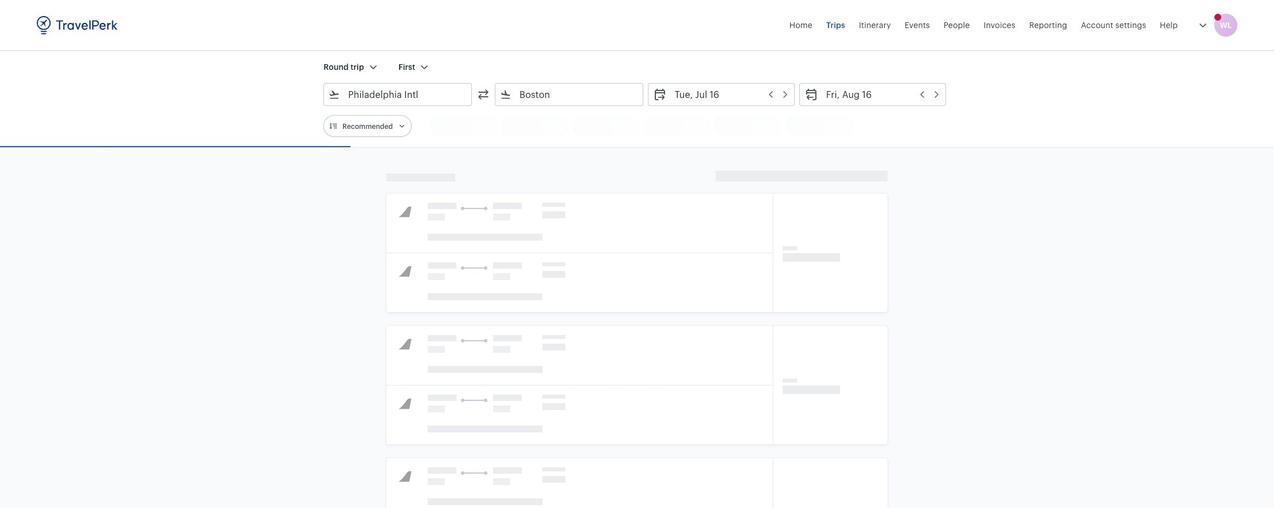 Task type: vqa. For each thing, say whether or not it's contained in the screenshot.
Return text box
no



Task type: locate. For each thing, give the bounding box(es) containing it.
To search field
[[512, 85, 628, 104]]



Task type: describe. For each thing, give the bounding box(es) containing it.
Depart field
[[667, 85, 790, 104]]

Return field
[[818, 85, 941, 104]]

From search field
[[340, 85, 457, 104]]



